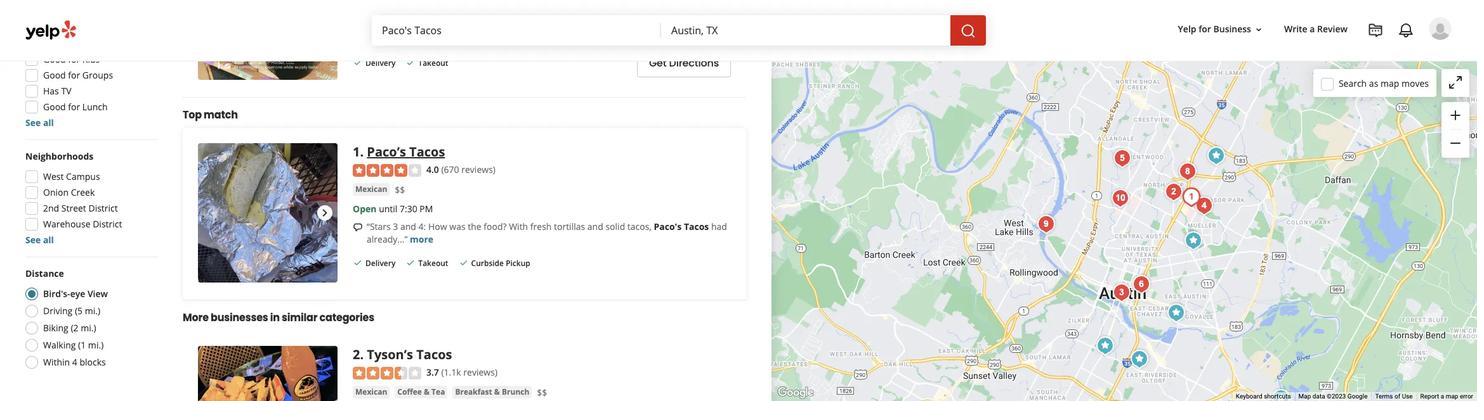 Task type: describe. For each thing, give the bounding box(es) containing it.
. for 2
[[360, 346, 364, 364]]

brunch
[[502, 387, 530, 398]]

$$ for paco's tacos
[[395, 184, 405, 196]]

1 vertical spatial in
[[270, 311, 280, 325]]

see all for good
[[25, 117, 54, 129]]

group containing features
[[22, 33, 157, 130]]

coffee & tea link
[[395, 387, 448, 399]]

write a review
[[1285, 23, 1348, 35]]

3
[[393, 221, 398, 233]]

has
[[43, 85, 59, 97]]

ordering
[[523, 2, 559, 14]]

tyson's
[[367, 346, 413, 364]]

bell
[[584, 2, 599, 14]]

good for good for lunch
[[43, 101, 66, 113]]

3.7 (1.1k reviews)
[[427, 367, 498, 379]]

use
[[1403, 394, 1414, 401]]

torchy's tacos image
[[1192, 194, 1218, 219]]

projects image
[[1369, 23, 1384, 38]]

want
[[687, 14, 708, 26]]

and right nice
[[664, 14, 680, 26]]

food?
[[484, 221, 507, 233]]

college,
[[490, 2, 521, 14]]

was inside bell and i just met the nicest woman in the whole world taking my order she was so sincere and nice and i want to give her the biggest hug she is the reason why…"
[[564, 14, 580, 26]]

gabriela's downtown image
[[1129, 272, 1155, 298]]

reviews) for tyson's tacos
[[464, 367, 498, 379]]

16 checkmark v2 image for curbside pickup
[[459, 258, 469, 268]]

map region
[[652, 0, 1478, 402]]

so
[[583, 14, 592, 26]]

of
[[1395, 394, 1401, 401]]

reviews) for paco's tacos
[[462, 164, 496, 176]]

map for moves
[[1381, 77, 1400, 89]]

16 checkmark v2 image for delivery
[[353, 58, 363, 68]]

paco's
[[367, 143, 406, 160]]

"here
[[367, 2, 390, 14]]

and down just
[[627, 14, 643, 26]]

review
[[1318, 23, 1348, 35]]

breakfast & brunch
[[455, 387, 530, 398]]

campus
[[66, 171, 100, 183]]

tacos,
[[628, 221, 652, 233]]

get directions
[[649, 56, 719, 71]]

2nd
[[43, 203, 59, 215]]

yelp for business
[[1179, 23, 1252, 35]]

the right is
[[494, 27, 508, 39]]

yelp
[[1179, 23, 1197, 35]]

more
[[410, 234, 434, 246]]

creek
[[71, 187, 95, 199]]

zoom out image
[[1449, 136, 1464, 151]]

map data ©2023 google
[[1299, 394, 1368, 401]]

16 chevron down v2 image
[[1254, 25, 1265, 35]]

fonda san miguel image
[[1110, 146, 1136, 171]]

match
[[204, 108, 238, 122]]

good for good for groups
[[43, 69, 66, 81]]

& for brunch
[[494, 387, 500, 398]]

west
[[43, 171, 64, 183]]

1 . paco's tacos
[[353, 143, 445, 160]]

walking (1 mi.)
[[43, 340, 104, 352]]

tortillas
[[554, 221, 585, 233]]

coffee
[[398, 387, 422, 398]]

(5
[[75, 305, 83, 317]]

the right met
[[661, 2, 674, 14]]

walking
[[43, 340, 76, 352]]

directions
[[669, 56, 719, 71]]

tyson's tacos link
[[367, 346, 452, 364]]

onion creek
[[43, 187, 95, 199]]

features
[[25, 33, 64, 45]]

sincere
[[595, 14, 624, 26]]

driving
[[43, 305, 73, 317]]

write a review link
[[1280, 18, 1354, 41]]

search image
[[961, 23, 976, 38]]

groups
[[82, 69, 113, 81]]

and up sincere
[[602, 2, 617, 14]]

breakfast & brunch button
[[453, 387, 532, 399]]

2 mexican button from the top
[[353, 387, 390, 399]]

hug
[[450, 27, 466, 39]]

©2023
[[1328, 394, 1347, 401]]

3.7 star rating image
[[353, 368, 422, 380]]

map for error
[[1447, 394, 1459, 401]]

curbside pickup
[[471, 258, 531, 269]]

pickup
[[506, 258, 531, 269]]

map
[[1299, 394, 1312, 401]]

for for groups
[[68, 69, 80, 81]]

all for warehouse
[[43, 234, 54, 246]]

(2
[[71, 323, 78, 335]]

write
[[1285, 23, 1308, 35]]

see for warehouse district
[[25, 234, 41, 246]]

eye
[[70, 288, 85, 300]]

(1
[[78, 340, 86, 352]]

coming
[[413, 2, 443, 14]]

bell and i just met the nicest woman in the whole world taking my order she was so sincere and nice and i want to give her the biggest hug she is the reason why…"
[[367, 2, 718, 39]]

is
[[485, 27, 492, 39]]

order
[[522, 14, 545, 26]]

categories
[[320, 311, 374, 325]]

open until 7:30 pm
[[353, 203, 433, 215]]

mexican for 1st mexican button from the top of the page
[[356, 184, 387, 195]]

1 delivery from the top
[[366, 58, 396, 69]]

street
[[61, 203, 86, 215]]

jack in the box image
[[1128, 347, 1153, 373]]

tacos for 1 . paco's tacos
[[410, 143, 445, 160]]

pm
[[420, 203, 433, 215]]

world
[[453, 14, 477, 26]]

none field near
[[672, 23, 941, 37]]

good for kids
[[43, 53, 100, 65]]

user actions element
[[1169, 16, 1470, 94]]

driving (5 mi.)
[[43, 305, 100, 317]]

0 vertical spatial she
[[547, 14, 562, 26]]

with
[[509, 221, 528, 233]]

tacos for 2 . tyson's tacos
[[417, 346, 452, 364]]

0 horizontal spatial i
[[393, 2, 395, 14]]

report a map error link
[[1421, 394, 1474, 401]]

4.0
[[427, 164, 439, 176]]

16 checkmark v2 image for delivery
[[353, 258, 363, 268]]

had already..."
[[367, 221, 727, 246]]

warehouse
[[43, 218, 90, 230]]

within 4 blocks
[[43, 357, 106, 369]]

la fruta feliz image
[[1181, 229, 1207, 254]]

la fruta feliz 2 image
[[1204, 143, 1230, 169]]

2 takeout from the top
[[419, 258, 449, 269]]

and right the 3
[[401, 221, 416, 233]]

data
[[1313, 394, 1326, 401]]

16 checkmark v2 image for takeout
[[406, 258, 416, 268]]

for for kids
[[68, 53, 80, 65]]

paco's tacos link
[[367, 143, 445, 160]]

2nd street district
[[43, 203, 118, 215]]

for for business
[[1199, 23, 1212, 35]]

report a map error
[[1421, 394, 1474, 401]]

yelp for business button
[[1174, 18, 1270, 41]]

2 mexican link from the top
[[353, 387, 390, 399]]

slideshow element
[[198, 143, 338, 283]]

google
[[1348, 394, 1368, 401]]



Task type: locate. For each thing, give the bounding box(es) containing it.
0 horizontal spatial none field
[[382, 23, 651, 37]]

mi.) right the (5 on the bottom of page
[[85, 305, 100, 317]]

taco
[[561, 2, 582, 14]]

mexican link down 3.7 star rating image on the left of the page
[[353, 387, 390, 399]]

16 checkmark v2 image
[[353, 258, 363, 268], [406, 258, 416, 268], [459, 258, 469, 268]]

$$ up open until 7:30 pm
[[395, 184, 405, 196]]

0 vertical spatial in
[[400, 14, 408, 26]]

. for 1
[[360, 143, 364, 160]]

2 mexican from the top
[[356, 387, 387, 398]]

3.7
[[427, 367, 439, 379]]

. left paco's
[[360, 143, 364, 160]]

more link
[[410, 234, 434, 246]]

0 horizontal spatial 16 checkmark v2 image
[[353, 58, 363, 68]]

1
[[353, 143, 360, 160]]

she left is
[[468, 27, 483, 39]]

for down tv at the left top of the page
[[68, 101, 80, 113]]

jack in the box image
[[1269, 387, 1294, 402]]

businesses
[[211, 311, 268, 325]]

& inside button
[[424, 387, 430, 398]]

good for lunch
[[43, 101, 108, 113]]

Find text field
[[382, 23, 651, 37]]

she
[[547, 14, 562, 26], [468, 27, 483, 39]]

0 vertical spatial mexican
[[356, 184, 387, 195]]

see all button for warehouse district
[[25, 234, 54, 246]]

0 vertical spatial tacos
[[410, 143, 445, 160]]

keyboard
[[1237, 394, 1263, 401]]

tea
[[432, 387, 445, 398]]

just
[[625, 2, 640, 14]]

0 horizontal spatial taco bell image
[[198, 0, 338, 80]]

in down am
[[400, 14, 408, 26]]

$$ for tyson's tacos
[[537, 387, 547, 399]]

3 16 checkmark v2 image from the left
[[459, 258, 469, 268]]

for down good for kids
[[68, 69, 80, 81]]

all
[[43, 117, 54, 129], [43, 234, 54, 246]]

see all button down warehouse
[[25, 234, 54, 246]]

fresh
[[531, 221, 552, 233]]

santa rita tex-mex cantina image
[[1108, 186, 1134, 211]]

tyson's tacos image
[[1162, 180, 1187, 205]]

good up "has tv" on the left top
[[43, 69, 66, 81]]

delivery down already..."
[[366, 258, 396, 269]]

2 all from the top
[[43, 234, 54, 246]]

mexican link up 'open'
[[353, 184, 390, 196]]

0 horizontal spatial she
[[468, 27, 483, 39]]

reason
[[510, 27, 539, 39]]

lunch
[[82, 101, 108, 113]]

reviews) right (670
[[462, 164, 496, 176]]

tv
[[61, 85, 71, 97]]

veracruz all natural image
[[1110, 281, 1135, 306]]

& left the brunch
[[494, 387, 500, 398]]

notifications image
[[1399, 23, 1414, 38]]

group
[[22, 33, 157, 130], [1442, 102, 1470, 158], [22, 150, 157, 247]]

good for groups
[[43, 69, 113, 81]]

district down '2nd street district'
[[93, 218, 122, 230]]

0 horizontal spatial 16 checkmark v2 image
[[353, 258, 363, 268]]

mi.) for driving (5 mi.)
[[85, 305, 100, 317]]

1 vertical spatial a
[[1442, 394, 1445, 401]]

2 see from the top
[[25, 234, 41, 246]]

2 none field from the left
[[672, 23, 941, 37]]

neighborhoods
[[25, 150, 94, 163]]

bjord u. image
[[1430, 17, 1453, 40]]

paco's
[[654, 221, 682, 233]]

0 vertical spatial was
[[564, 14, 580, 26]]

tacos left had
[[684, 221, 709, 233]]

her
[[386, 27, 400, 39]]

mexican button up 'open'
[[353, 184, 390, 196]]

option group
[[22, 268, 157, 373]]

0 vertical spatial taco bell image
[[198, 0, 338, 80]]

map left error
[[1447, 394, 1459, 401]]

my
[[507, 14, 520, 26]]

2 . tyson's tacos
[[353, 346, 452, 364]]

"stars 3 and 4: how was the food? with fresh tortillas and solid tacos, paco's tacos
[[367, 221, 709, 233]]

2 see all button from the top
[[25, 234, 54, 246]]

1 horizontal spatial $$
[[537, 387, 547, 399]]

1 horizontal spatial she
[[547, 14, 562, 26]]

mi.) right (1
[[88, 340, 104, 352]]

1 horizontal spatial 16 checkmark v2 image
[[406, 58, 416, 68]]

1 16 checkmark v2 image from the left
[[353, 58, 363, 68]]

has tv
[[43, 85, 71, 97]]

zoom in image
[[1449, 108, 1464, 123]]

1 vertical spatial delivery
[[366, 258, 396, 269]]

2 horizontal spatial 16 checkmark v2 image
[[459, 258, 469, 268]]

2 16 checkmark v2 image from the left
[[406, 258, 416, 268]]

search as map moves
[[1339, 77, 1430, 89]]

1 horizontal spatial &
[[494, 387, 500, 398]]

onion
[[43, 187, 69, 199]]

breakfast
[[455, 387, 492, 398]]

the right her
[[402, 27, 416, 39]]

good down "has tv" on the left top
[[43, 101, 66, 113]]

tacos up 4.0
[[410, 143, 445, 160]]

2 vertical spatial good
[[43, 101, 66, 113]]

0 vertical spatial mi.)
[[85, 305, 100, 317]]

1 mexican button from the top
[[353, 184, 390, 196]]

woman
[[367, 14, 398, 26]]

0 horizontal spatial map
[[1381, 77, 1400, 89]]

0 vertical spatial reviews)
[[462, 164, 496, 176]]

& inside button
[[494, 387, 500, 398]]

2 vertical spatial mi.)
[[88, 340, 104, 352]]

4:
[[419, 221, 426, 233]]

0 horizontal spatial &
[[424, 387, 430, 398]]

1 vertical spatial .
[[360, 346, 364, 364]]

1 see all from the top
[[25, 117, 54, 129]]

. left tyson's
[[360, 346, 364, 364]]

see all button down has
[[25, 117, 54, 129]]

0 vertical spatial map
[[1381, 77, 1400, 89]]

2 & from the left
[[494, 387, 500, 398]]

16 checkmark v2 image left "curbside"
[[459, 258, 469, 268]]

mexican up 'open'
[[356, 184, 387, 195]]

16 checkmark v2 image
[[353, 58, 363, 68], [406, 58, 416, 68]]

hula hut image
[[1034, 212, 1060, 237]]

all down warehouse
[[43, 234, 54, 246]]

1 vertical spatial reviews)
[[464, 367, 498, 379]]

i left just
[[620, 2, 622, 14]]

see all down has
[[25, 117, 54, 129]]

map right as
[[1381, 77, 1400, 89]]

paco's tacos image
[[1180, 185, 1205, 210]]

0 horizontal spatial a
[[1311, 23, 1316, 35]]

1 & from the left
[[424, 387, 430, 398]]

1 good from the top
[[43, 53, 66, 65]]

i
[[393, 2, 395, 14], [620, 2, 622, 14], [682, 14, 685, 26]]

0 vertical spatial see all
[[25, 117, 54, 129]]

4.0 (670 reviews)
[[427, 164, 496, 176]]

1 takeout from the top
[[419, 58, 449, 69]]

delivery
[[366, 58, 396, 69], [366, 258, 396, 269]]

for right the yelp
[[1199, 23, 1212, 35]]

4 star rating image
[[353, 164, 422, 177]]

1 vertical spatial all
[[43, 234, 54, 246]]

& for tea
[[424, 387, 430, 398]]

1 vertical spatial she
[[468, 27, 483, 39]]

0 horizontal spatial $$
[[395, 184, 405, 196]]

whole
[[426, 14, 451, 26]]

"here i am coming back from college, ordering taco
[[367, 2, 582, 14]]

delivery down give
[[366, 58, 396, 69]]

view
[[88, 288, 108, 300]]

get directions link
[[637, 49, 731, 77]]

and left solid
[[588, 221, 604, 233]]

1 none field from the left
[[382, 23, 651, 37]]

0 horizontal spatial in
[[270, 311, 280, 325]]

16 speech v2 image for "stars 3 and 4: how was the food? with fresh tortillas and solid tacos,
[[353, 223, 363, 233]]

trippy tacos image
[[1164, 301, 1190, 326]]

solid
[[606, 221, 625, 233]]

west campus
[[43, 171, 100, 183]]

1 . from the top
[[360, 143, 364, 160]]

1 vertical spatial was
[[450, 221, 466, 233]]

next image
[[317, 205, 333, 221]]

open
[[353, 203, 377, 215]]

0 vertical spatial all
[[43, 117, 54, 129]]

0 vertical spatial a
[[1311, 23, 1316, 35]]

biking
[[43, 323, 68, 335]]

had
[[712, 221, 727, 233]]

2 . from the top
[[360, 346, 364, 364]]

google image
[[775, 385, 817, 402]]

terms of use
[[1376, 394, 1414, 401]]

tacos
[[410, 143, 445, 160], [684, 221, 709, 233], [417, 346, 452, 364]]

2 good from the top
[[43, 69, 66, 81]]

within
[[43, 357, 70, 369]]

.
[[360, 143, 364, 160], [360, 346, 364, 364]]

1 mexican from the top
[[356, 184, 387, 195]]

the left food? at the bottom left
[[468, 221, 482, 233]]

distance
[[25, 268, 64, 280]]

amaya's taco village image
[[1176, 159, 1201, 185]]

a right report at the right of the page
[[1442, 394, 1445, 401]]

1 vertical spatial $$
[[537, 387, 547, 399]]

for inside button
[[1199, 23, 1212, 35]]

top
[[183, 108, 202, 122]]

expand map image
[[1449, 75, 1464, 90]]

1 horizontal spatial was
[[564, 14, 580, 26]]

(670
[[442, 164, 459, 176]]

0 vertical spatial delivery
[[366, 58, 396, 69]]

2 delivery from the top
[[366, 258, 396, 269]]

None field
[[382, 23, 651, 37], [672, 23, 941, 37]]

16 checkmark v2 image down 'open'
[[353, 258, 363, 268]]

for for lunch
[[68, 101, 80, 113]]

i left am
[[393, 2, 395, 14]]

&
[[424, 387, 430, 398], [494, 387, 500, 398]]

warehouse district
[[43, 218, 122, 230]]

see for good for lunch
[[25, 117, 41, 129]]

see all down warehouse
[[25, 234, 54, 246]]

biking (2 mi.)
[[43, 323, 96, 335]]

1 vertical spatial mi.)
[[81, 323, 96, 335]]

$$ right the brunch
[[537, 387, 547, 399]]

1 horizontal spatial taco bell image
[[1093, 334, 1119, 359]]

1 16 speech v2 image from the top
[[353, 3, 363, 14]]

0 vertical spatial takeout
[[419, 58, 449, 69]]

1 horizontal spatial 16 checkmark v2 image
[[406, 258, 416, 268]]

all down good for lunch
[[43, 117, 54, 129]]

0 vertical spatial 16 speech v2 image
[[353, 3, 363, 14]]

1 all from the top
[[43, 117, 54, 129]]

2 16 speech v2 image from the top
[[353, 223, 363, 233]]

1 vertical spatial mexican link
[[353, 387, 390, 399]]

None search field
[[372, 15, 989, 46]]

1 vertical spatial mexican
[[356, 387, 387, 398]]

16 speech v2 image
[[353, 3, 363, 14], [353, 223, 363, 233]]

1 vertical spatial see all button
[[25, 234, 54, 246]]

1 vertical spatial good
[[43, 69, 66, 81]]

bird's-eye view
[[43, 288, 108, 300]]

see all button
[[25, 117, 54, 129], [25, 234, 54, 246]]

group containing neighborhoods
[[22, 150, 157, 247]]

1 vertical spatial district
[[93, 218, 122, 230]]

2 see all from the top
[[25, 234, 54, 246]]

2 16 checkmark v2 image from the left
[[406, 58, 416, 68]]

in left similar
[[270, 311, 280, 325]]

taco bell image
[[198, 0, 338, 80], [1093, 334, 1119, 359]]

1 vertical spatial see
[[25, 234, 41, 246]]

0 vertical spatial good
[[43, 53, 66, 65]]

1 vertical spatial tacos
[[684, 221, 709, 233]]

for
[[1199, 23, 1212, 35], [68, 53, 80, 65], [68, 69, 80, 81], [68, 101, 80, 113]]

1 vertical spatial mexican button
[[353, 387, 390, 399]]

district down creek
[[89, 203, 118, 215]]

0 vertical spatial see all button
[[25, 117, 54, 129]]

see all for warehouse
[[25, 234, 54, 246]]

paco's tacos image
[[198, 143, 338, 283]]

she up why…"
[[547, 14, 562, 26]]

1 horizontal spatial in
[[400, 14, 408, 26]]

1 vertical spatial takeout
[[419, 258, 449, 269]]

was down taco
[[564, 14, 580, 26]]

a for write
[[1311, 23, 1316, 35]]

2 horizontal spatial i
[[682, 14, 685, 26]]

mexican
[[356, 184, 387, 195], [356, 387, 387, 398]]

error
[[1461, 394, 1474, 401]]

16 speech v2 image down 'open'
[[353, 223, 363, 233]]

16 checkmark v2 image for takeout
[[406, 58, 416, 68]]

mexican for 2nd mexican button
[[356, 387, 387, 398]]

& left tea
[[424, 387, 430, 398]]

tacos up 3.7
[[417, 346, 452, 364]]

a
[[1311, 23, 1316, 35], [1442, 394, 1445, 401]]

(1.1k
[[442, 367, 461, 379]]

16 speech v2 image left "here
[[353, 3, 363, 14]]

1 vertical spatial taco bell image
[[1093, 334, 1119, 359]]

kids
[[82, 53, 100, 65]]

give
[[367, 27, 384, 39]]

mi.) for biking (2 mi.)
[[81, 323, 96, 335]]

0 vertical spatial see
[[25, 117, 41, 129]]

all for good
[[43, 117, 54, 129]]

1 see from the top
[[25, 117, 41, 129]]

mexican button down 3.7 star rating image on the left of the page
[[353, 387, 390, 399]]

reviews) up breakfast
[[464, 367, 498, 379]]

blocks
[[80, 357, 106, 369]]

top match
[[183, 108, 238, 122]]

0 vertical spatial district
[[89, 203, 118, 215]]

1 horizontal spatial i
[[620, 2, 622, 14]]

see
[[25, 117, 41, 129], [25, 234, 41, 246]]

1 see all button from the top
[[25, 117, 54, 129]]

map
[[1381, 77, 1400, 89], [1447, 394, 1459, 401]]

coffee & tea button
[[395, 387, 448, 399]]

0 horizontal spatial was
[[450, 221, 466, 233]]

keyboard shortcuts
[[1237, 394, 1292, 401]]

see up neighborhoods at the top left
[[25, 117, 41, 129]]

1 vertical spatial 16 speech v2 image
[[353, 223, 363, 233]]

mexican down 3.7 star rating image on the left of the page
[[356, 387, 387, 398]]

0 vertical spatial mexican button
[[353, 184, 390, 196]]

none field find
[[382, 23, 651, 37]]

takeout down more
[[419, 258, 449, 269]]

$$
[[395, 184, 405, 196], [537, 387, 547, 399]]

1 vertical spatial see all
[[25, 234, 54, 246]]

1 mexican link from the top
[[353, 184, 390, 196]]

16 checkmark v2 image down more link
[[406, 258, 416, 268]]

mi.) right (2
[[81, 323, 96, 335]]

takeout down biggest
[[419, 58, 449, 69]]

was right how
[[450, 221, 466, 233]]

1 vertical spatial map
[[1447, 394, 1459, 401]]

3 good from the top
[[43, 101, 66, 113]]

a for report
[[1442, 394, 1445, 401]]

see all button for good for lunch
[[25, 117, 54, 129]]

0 vertical spatial $$
[[395, 184, 405, 196]]

see up 'distance'
[[25, 234, 41, 246]]

1 horizontal spatial none field
[[672, 23, 941, 37]]

option group containing distance
[[22, 268, 157, 373]]

the down the coming on the left of the page
[[410, 14, 424, 26]]

from
[[467, 2, 487, 14]]

search
[[1339, 77, 1368, 89]]

mi.) for walking (1 mi.)
[[88, 340, 104, 352]]

a right write
[[1311, 23, 1316, 35]]

more businesses in similar categories
[[183, 311, 374, 325]]

16 speech v2 image for "here i am coming back from college, ordering
[[353, 3, 363, 14]]

0 vertical spatial mexican link
[[353, 184, 390, 196]]

1 horizontal spatial a
[[1442, 394, 1445, 401]]

and
[[602, 2, 617, 14], [627, 14, 643, 26], [664, 14, 680, 26], [401, 221, 416, 233], [588, 221, 604, 233]]

4
[[72, 357, 77, 369]]

1 16 checkmark v2 image from the left
[[353, 258, 363, 268]]

Near text field
[[672, 23, 941, 37]]

good for good for kids
[[43, 53, 66, 65]]

previous image
[[203, 205, 218, 221]]

for up good for groups
[[68, 53, 80, 65]]

2 vertical spatial tacos
[[417, 346, 452, 364]]

i down "nicest"
[[682, 14, 685, 26]]

1 horizontal spatial map
[[1447, 394, 1459, 401]]

0 vertical spatial .
[[360, 143, 364, 160]]

in inside bell and i just met the nicest woman in the whole world taking my order she was so sincere and nice and i want to give her the biggest hug she is the reason why…"
[[400, 14, 408, 26]]

breakfast & brunch link
[[453, 387, 532, 399]]

good down features
[[43, 53, 66, 65]]



Task type: vqa. For each thing, say whether or not it's contained in the screenshot.
first Recommend from left
no



